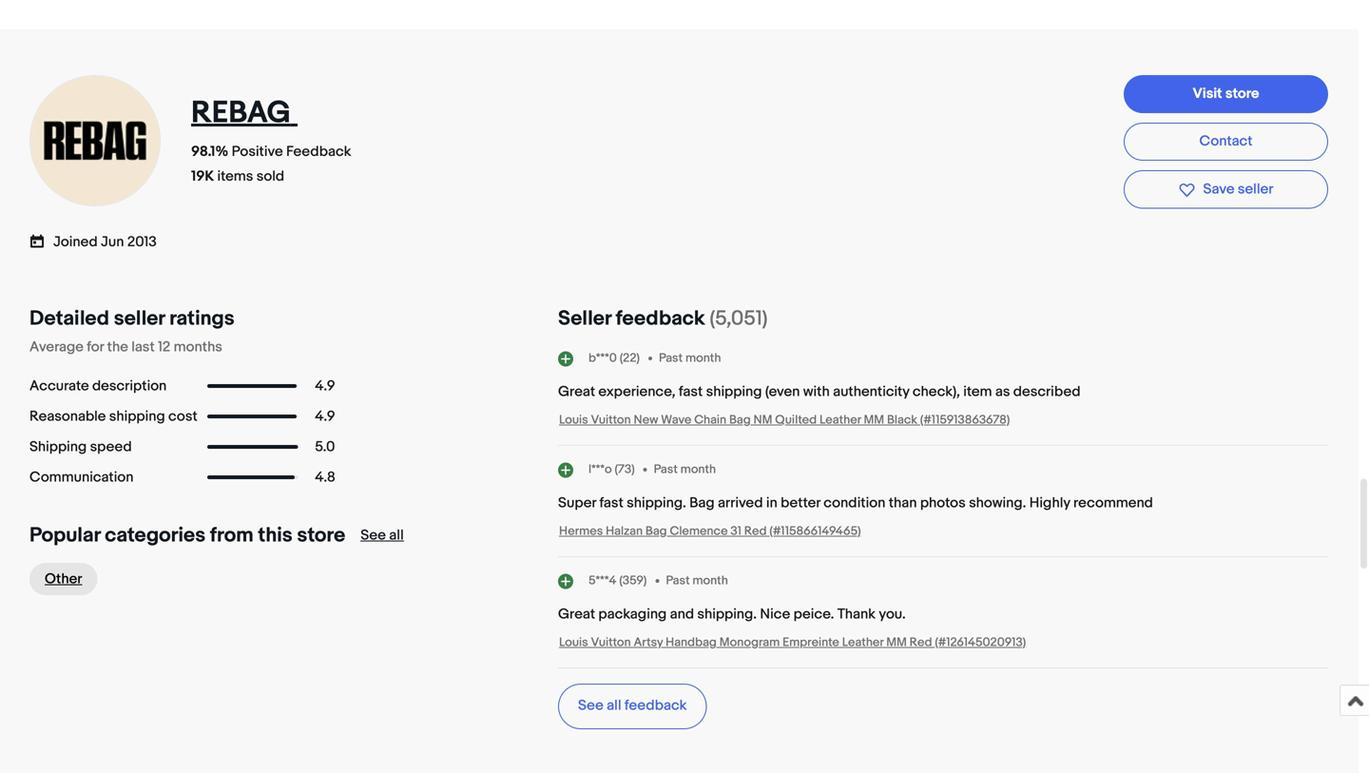 Task type: describe. For each thing, give the bounding box(es) containing it.
see for see all feedback
[[578, 697, 604, 714]]

b***0 (22)
[[589, 351, 640, 366]]

(73)
[[615, 462, 635, 477]]

showing.
[[969, 494, 1026, 511]]

new
[[634, 413, 658, 427]]

clemence
[[670, 524, 728, 539]]

rebag image
[[29, 74, 162, 208]]

months
[[174, 338, 222, 355]]

the
[[107, 338, 128, 355]]

see all link
[[361, 527, 404, 544]]

chain
[[694, 413, 727, 427]]

from
[[210, 523, 254, 548]]

louis vuitton artsy handbag monogram empreinte leather mm red (#126145020913)
[[559, 635, 1026, 650]]

rebag
[[191, 94, 291, 132]]

description
[[92, 377, 167, 394]]

and
[[670, 606, 694, 623]]

artsy
[[634, 635, 663, 650]]

month for bag
[[681, 462, 716, 477]]

visit store link
[[1124, 75, 1328, 113]]

than
[[889, 494, 917, 511]]

1 horizontal spatial red
[[910, 635, 932, 650]]

save seller button
[[1124, 170, 1328, 209]]

in
[[766, 494, 778, 511]]

l***o (73)
[[589, 462, 635, 477]]

thank
[[838, 606, 876, 623]]

0 horizontal spatial fast
[[599, 494, 624, 511]]

feedback inside see all feedback link
[[625, 697, 687, 714]]

5.0
[[315, 438, 335, 455]]

accurate description
[[29, 377, 167, 394]]

store inside visit store link
[[1226, 85, 1259, 102]]

past for fast
[[659, 351, 683, 366]]

average
[[29, 338, 84, 355]]

great for great packaging and shipping. nice peice. thank you.
[[558, 606, 595, 623]]

item
[[964, 383, 992, 400]]

seller for detailed
[[114, 306, 165, 331]]

other link
[[29, 563, 97, 595]]

last
[[131, 338, 155, 355]]

see all
[[361, 527, 404, 544]]

popular
[[29, 523, 100, 548]]

nm
[[754, 413, 773, 427]]

condition
[[824, 494, 886, 511]]

hermes halzan bag clemence 31 red (#115866149465)
[[559, 524, 861, 539]]

0 vertical spatial red
[[744, 524, 767, 539]]

items
[[217, 168, 253, 185]]

past for shipping.
[[654, 462, 678, 477]]

check),
[[913, 383, 960, 400]]

month for shipping.
[[693, 573, 728, 588]]

seller
[[558, 306, 611, 331]]

all for see all
[[389, 527, 404, 544]]

reasonable shipping cost
[[29, 408, 198, 425]]

louis vuitton artsy handbag monogram empreinte leather mm red (#126145020913) link
[[559, 635, 1026, 650]]

b***0
[[589, 351, 617, 366]]

0 vertical spatial bag
[[729, 413, 751, 427]]

this
[[258, 523, 293, 548]]

past month for shipping.
[[654, 462, 716, 477]]

nice
[[760, 606, 790, 623]]

all for see all feedback
[[607, 697, 621, 714]]

hermes halzan bag clemence 31 red (#115866149465) link
[[559, 524, 861, 539]]

0 vertical spatial fast
[[679, 383, 703, 400]]

4.9 for accurate description
[[315, 377, 335, 394]]

0 vertical spatial mm
[[864, 413, 884, 427]]

louis vuitton new wave chain bag nm quilted leather mm black (#115913863678)
[[559, 413, 1010, 427]]

cost
[[168, 408, 198, 425]]

packaging
[[599, 606, 667, 623]]

categories
[[105, 523, 206, 548]]

photos
[[920, 494, 966, 511]]

monogram
[[720, 635, 780, 650]]

rebag link
[[191, 94, 298, 132]]

contact link
[[1124, 123, 1328, 161]]

as
[[995, 383, 1010, 400]]

experience,
[[599, 383, 676, 400]]

peice.
[[794, 606, 834, 623]]

with
[[803, 383, 830, 400]]

quilted
[[775, 413, 817, 427]]

(22)
[[620, 351, 640, 366]]

handbag
[[666, 635, 717, 650]]

authenticity
[[833, 383, 910, 400]]

save seller
[[1203, 181, 1274, 198]]

empreinte
[[783, 635, 840, 650]]

communication
[[29, 469, 134, 486]]

(5,051)
[[710, 306, 768, 331]]

see for see all
[[361, 527, 386, 544]]

1 horizontal spatial shipping.
[[697, 606, 757, 623]]

popular categories from this store
[[29, 523, 345, 548]]

super fast shipping. bag arrived in better condition than photos showing. highly recommend
[[558, 494, 1153, 511]]

0 vertical spatial leather
[[820, 413, 861, 427]]

(#115913863678)
[[920, 413, 1010, 427]]



Task type: locate. For each thing, give the bounding box(es) containing it.
0 vertical spatial past
[[659, 351, 683, 366]]

for
[[87, 338, 104, 355]]

contact
[[1200, 133, 1253, 150]]

past right the (73)
[[654, 462, 678, 477]]

shipping
[[706, 383, 762, 400], [109, 408, 165, 425]]

feedback
[[286, 143, 351, 160]]

0 vertical spatial 4.9
[[315, 377, 335, 394]]

described
[[1013, 383, 1081, 400]]

month down (5,051)
[[686, 351, 721, 366]]

1 vertical spatial month
[[681, 462, 716, 477]]

(359)
[[619, 573, 647, 588]]

0 horizontal spatial see
[[361, 527, 386, 544]]

seller for save
[[1238, 181, 1274, 198]]

sold
[[257, 168, 284, 185]]

bag
[[729, 413, 751, 427], [690, 494, 715, 511], [646, 524, 667, 539]]

detailed
[[29, 306, 109, 331]]

1 vertical spatial seller
[[114, 306, 165, 331]]

seller
[[1238, 181, 1274, 198], [114, 306, 165, 331]]

feedback down artsy
[[625, 697, 687, 714]]

wave
[[661, 413, 692, 427]]

1 vertical spatial shipping
[[109, 408, 165, 425]]

speed
[[90, 438, 132, 455]]

0 vertical spatial vuitton
[[591, 413, 631, 427]]

past up and
[[666, 573, 690, 588]]

vuitton for experience,
[[591, 413, 631, 427]]

month down chain
[[681, 462, 716, 477]]

1 vertical spatial past
[[654, 462, 678, 477]]

joined
[[53, 233, 98, 250]]

past month
[[659, 351, 721, 366], [654, 462, 716, 477], [666, 573, 728, 588]]

feedback
[[616, 306, 705, 331], [625, 697, 687, 714]]

1 horizontal spatial store
[[1226, 85, 1259, 102]]

1 vertical spatial bag
[[690, 494, 715, 511]]

0 vertical spatial great
[[558, 383, 595, 400]]

0 vertical spatial shipping.
[[627, 494, 686, 511]]

ratings
[[169, 306, 234, 331]]

joined jun 2013
[[53, 233, 157, 250]]

louis
[[559, 413, 588, 427], [559, 635, 588, 650]]

seller inside "button"
[[1238, 181, 1274, 198]]

1 vertical spatial louis
[[559, 635, 588, 650]]

mm left black
[[864, 413, 884, 427]]

past month up and
[[666, 573, 728, 588]]

past month down seller feedback (5,051)
[[659, 351, 721, 366]]

red
[[744, 524, 767, 539], [910, 635, 932, 650]]

black
[[887, 413, 918, 427]]

0 vertical spatial past month
[[659, 351, 721, 366]]

bag left nm
[[729, 413, 751, 427]]

past
[[659, 351, 683, 366], [654, 462, 678, 477], [666, 573, 690, 588]]

recommend
[[1074, 494, 1153, 511]]

shipping up chain
[[706, 383, 762, 400]]

great for great experience, fast shipping (even with authenticity check), item as described
[[558, 383, 595, 400]]

0 vertical spatial see
[[361, 527, 386, 544]]

1 vertical spatial all
[[607, 697, 621, 714]]

great packaging and shipping. nice peice. thank you.
[[558, 606, 906, 623]]

0 horizontal spatial shipping.
[[627, 494, 686, 511]]

feedback up (22)
[[616, 306, 705, 331]]

vuitton left new
[[591, 413, 631, 427]]

2 great from the top
[[558, 606, 595, 623]]

0 vertical spatial seller
[[1238, 181, 1274, 198]]

1 horizontal spatial all
[[607, 697, 621, 714]]

1 horizontal spatial fast
[[679, 383, 703, 400]]

leather
[[820, 413, 861, 427], [842, 635, 884, 650]]

great down the 5***4
[[558, 606, 595, 623]]

1 vertical spatial red
[[910, 635, 932, 650]]

0 vertical spatial store
[[1226, 85, 1259, 102]]

1 4.9 from the top
[[315, 377, 335, 394]]

you.
[[879, 606, 906, 623]]

average for the last 12 months
[[29, 338, 222, 355]]

halzan
[[606, 524, 643, 539]]

month
[[686, 351, 721, 366], [681, 462, 716, 477], [693, 573, 728, 588]]

(even
[[765, 383, 800, 400]]

2 louis from the top
[[559, 635, 588, 650]]

mm down you. on the right
[[886, 635, 907, 650]]

shipping. up the halzan
[[627, 494, 686, 511]]

1 vertical spatial past month
[[654, 462, 716, 477]]

2013
[[127, 233, 157, 250]]

(#115866149465)
[[770, 524, 861, 539]]

great experience, fast shipping (even with authenticity check), item as described
[[558, 383, 1081, 400]]

fast
[[679, 383, 703, 400], [599, 494, 624, 511]]

jun
[[101, 233, 124, 250]]

bag right the halzan
[[646, 524, 667, 539]]

past for and
[[666, 573, 690, 588]]

0 horizontal spatial all
[[389, 527, 404, 544]]

0 horizontal spatial mm
[[864, 413, 884, 427]]

red left (#126145020913)
[[910, 635, 932, 650]]

1 vertical spatial fast
[[599, 494, 624, 511]]

great down b***0 at the left top
[[558, 383, 595, 400]]

2 vertical spatial bag
[[646, 524, 667, 539]]

detailed seller ratings
[[29, 306, 234, 331]]

highly
[[1030, 494, 1070, 511]]

2 vuitton from the top
[[591, 635, 631, 650]]

1 vertical spatial vuitton
[[591, 635, 631, 650]]

accurate
[[29, 377, 89, 394]]

store right this
[[297, 523, 345, 548]]

31
[[731, 524, 742, 539]]

l***o
[[589, 462, 612, 477]]

0 vertical spatial month
[[686, 351, 721, 366]]

1 great from the top
[[558, 383, 595, 400]]

0 vertical spatial shipping
[[706, 383, 762, 400]]

shipping down description
[[109, 408, 165, 425]]

5***4
[[589, 573, 617, 588]]

0 horizontal spatial shipping
[[109, 408, 165, 425]]

2 horizontal spatial bag
[[729, 413, 751, 427]]

positive
[[232, 143, 283, 160]]

shipping speed
[[29, 438, 132, 455]]

0 vertical spatial all
[[389, 527, 404, 544]]

leather down great experience, fast shipping (even with authenticity check), item as described
[[820, 413, 861, 427]]

2 4.9 from the top
[[315, 408, 335, 425]]

2 vertical spatial past month
[[666, 573, 728, 588]]

great
[[558, 383, 595, 400], [558, 606, 595, 623]]

seller right save
[[1238, 181, 1274, 198]]

2 vertical spatial past
[[666, 573, 690, 588]]

0 vertical spatial feedback
[[616, 306, 705, 331]]

(#126145020913)
[[935, 635, 1026, 650]]

super
[[558, 494, 596, 511]]

1 vertical spatial see
[[578, 697, 604, 714]]

past month down wave
[[654, 462, 716, 477]]

19k
[[191, 168, 214, 185]]

month for shipping
[[686, 351, 721, 366]]

5***4 (359)
[[589, 573, 647, 588]]

1 vertical spatial mm
[[886, 635, 907, 650]]

louis for great experience, fast shipping (even with authenticity check), item as described
[[559, 413, 588, 427]]

month up the great packaging and shipping. nice peice. thank you.
[[693, 573, 728, 588]]

1 horizontal spatial shipping
[[706, 383, 762, 400]]

0 horizontal spatial seller
[[114, 306, 165, 331]]

hermes
[[559, 524, 603, 539]]

shipping. up monogram
[[697, 606, 757, 623]]

seller feedback (5,051)
[[558, 306, 768, 331]]

1 vertical spatial feedback
[[625, 697, 687, 714]]

text__icon wrapper image
[[29, 232, 53, 249]]

vuitton
[[591, 413, 631, 427], [591, 635, 631, 650]]

visit store
[[1193, 85, 1259, 102]]

1 vertical spatial leather
[[842, 635, 884, 650]]

1 horizontal spatial see
[[578, 697, 604, 714]]

vuitton for packaging
[[591, 635, 631, 650]]

1 horizontal spatial mm
[[886, 635, 907, 650]]

fast up wave
[[679, 383, 703, 400]]

past month for fast
[[659, 351, 721, 366]]

past month for and
[[666, 573, 728, 588]]

red right '31'
[[744, 524, 767, 539]]

0 horizontal spatial bag
[[646, 524, 667, 539]]

leather down thank
[[842, 635, 884, 650]]

visit
[[1193, 85, 1222, 102]]

louis for great packaging and shipping. nice peice. thank you.
[[559, 635, 588, 650]]

0 vertical spatial louis
[[559, 413, 588, 427]]

1 horizontal spatial bag
[[690, 494, 715, 511]]

past down seller feedback (5,051)
[[659, 351, 683, 366]]

1 vertical spatial 4.9
[[315, 408, 335, 425]]

4.9 for reasonable shipping cost
[[315, 408, 335, 425]]

see all feedback
[[578, 697, 687, 714]]

bag up clemence on the bottom of the page
[[690, 494, 715, 511]]

1 vertical spatial great
[[558, 606, 595, 623]]

save
[[1203, 181, 1235, 198]]

1 vertical spatial shipping.
[[697, 606, 757, 623]]

98.1% positive feedback 19k items sold
[[191, 143, 351, 185]]

vuitton down "packaging"
[[591, 635, 631, 650]]

1 louis from the top
[[559, 413, 588, 427]]

seller up last
[[114, 306, 165, 331]]

fast up the halzan
[[599, 494, 624, 511]]

other
[[45, 570, 82, 588]]

see
[[361, 527, 386, 544], [578, 697, 604, 714]]

store right visit
[[1226, 85, 1259, 102]]

0 horizontal spatial red
[[744, 524, 767, 539]]

1 vuitton from the top
[[591, 413, 631, 427]]

louis vuitton new wave chain bag nm quilted leather mm black (#115913863678) link
[[559, 413, 1010, 427]]

arrived
[[718, 494, 763, 511]]

1 vertical spatial store
[[297, 523, 345, 548]]

2 vertical spatial month
[[693, 573, 728, 588]]

better
[[781, 494, 821, 511]]

12
[[158, 338, 170, 355]]

1 horizontal spatial seller
[[1238, 181, 1274, 198]]

0 horizontal spatial store
[[297, 523, 345, 548]]



Task type: vqa. For each thing, say whether or not it's contained in the screenshot.
LATVIA,
no



